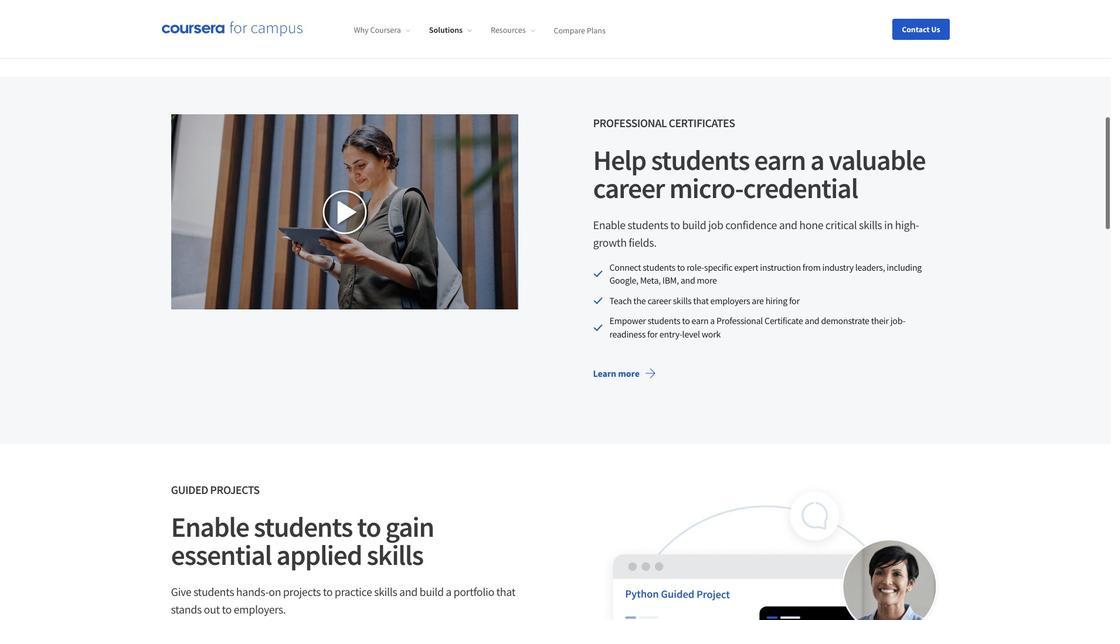 Task type: describe. For each thing, give the bounding box(es) containing it.
certificate
[[765, 315, 804, 327]]

enable students to gain essential applied skills
[[171, 510, 434, 573]]

enable students to build job confidence and hone critical skills in high- growth fields.
[[593, 218, 920, 250]]

essential
[[171, 538, 272, 573]]

portfolio
[[454, 585, 494, 600]]

demonstrate
[[822, 315, 870, 327]]

students for gain
[[254, 510, 353, 545]]

projects
[[210, 483, 260, 497]]

projects
[[283, 585, 321, 600]]

specific
[[705, 262, 733, 273]]

growth
[[593, 235, 627, 250]]

leaders,
[[856, 262, 885, 273]]

us
[[932, 24, 941, 34]]

high-
[[896, 218, 920, 232]]

to for earn
[[682, 315, 690, 327]]

work
[[702, 328, 721, 340]]

expert
[[735, 262, 759, 273]]

professional inside empower students to earn a professional certificate and demonstrate their job- readiness for entry-level work
[[717, 315, 763, 327]]

and inside give students hands-on projects to practice skills and build a portfolio that stands out to employers.
[[399, 585, 418, 600]]

certificates
[[669, 116, 735, 130]]

including
[[887, 262, 922, 273]]

stands
[[171, 602, 202, 617]]

industry
[[823, 262, 854, 273]]

meta,
[[640, 275, 661, 287]]

why
[[354, 25, 369, 35]]

hiring
[[766, 295, 788, 307]]

more inside connect students to role-specific expert instruction from industry leaders, including google, meta, ibm, and more
[[697, 275, 717, 287]]

fields.
[[629, 235, 657, 250]]

micro-
[[670, 171, 744, 206]]

more inside "link"
[[618, 368, 640, 380]]

coursera
[[370, 25, 401, 35]]

0 vertical spatial professional
[[593, 116, 667, 130]]

credential
[[744, 171, 858, 206]]

confidence
[[726, 218, 777, 232]]

give
[[171, 585, 191, 600]]

their
[[872, 315, 889, 327]]

guided
[[171, 483, 208, 497]]

google,
[[610, 275, 639, 287]]

resources link
[[491, 25, 535, 35]]

0 vertical spatial for
[[790, 295, 800, 307]]

give students hands-on projects to practice skills and build a portfolio that stands out to employers.
[[171, 585, 516, 617]]

hands-
[[236, 585, 269, 600]]

contact us
[[902, 24, 941, 34]]

resources
[[491, 25, 526, 35]]

students for a
[[651, 143, 750, 178]]

to for role-
[[678, 262, 685, 273]]

and inside empower students to earn a professional certificate and demonstrate their job- readiness for entry-level work
[[805, 315, 820, 327]]

the
[[634, 295, 646, 307]]

guided projects
[[171, 483, 260, 497]]

students for earn
[[648, 315, 681, 327]]

and inside connect students to role-specific expert instruction from industry leaders, including google, meta, ibm, and more
[[681, 275, 696, 287]]

from
[[803, 262, 821, 273]]

level
[[683, 328, 700, 340]]

build inside give students hands-on projects to practice skills and build a portfolio that stands out to employers.
[[420, 585, 444, 600]]

earn inside empower students to earn a professional certificate and demonstrate their job- readiness for entry-level work
[[692, 315, 709, 327]]

contact
[[902, 24, 930, 34]]

ibm,
[[663, 275, 679, 287]]

1 horizontal spatial that
[[694, 295, 709, 307]]

skills inside the enable students to build job confidence and hone critical skills in high- growth fields.
[[859, 218, 883, 232]]

empower
[[610, 315, 646, 327]]

why coursera
[[354, 25, 401, 35]]

role-
[[687, 262, 705, 273]]

akamai image
[[417, 0, 504, 29]]

compare plans
[[554, 25, 606, 35]]



Task type: locate. For each thing, give the bounding box(es) containing it.
students inside empower students to earn a professional certificate and demonstrate their job- readiness for entry-level work
[[648, 315, 681, 327]]

employers
[[711, 295, 751, 307]]

professional
[[593, 116, 667, 130], [717, 315, 763, 327]]

empower students to earn a professional certificate and demonstrate their job- readiness for entry-level work
[[610, 315, 906, 340]]

1 vertical spatial a
[[711, 315, 715, 327]]

entry-
[[660, 328, 683, 340]]

build inside the enable students to build job confidence and hone critical skills in high- growth fields.
[[682, 218, 707, 232]]

1 horizontal spatial build
[[682, 218, 707, 232]]

teach the career skills that employers are hiring for
[[610, 295, 800, 307]]

1 vertical spatial earn
[[692, 315, 709, 327]]

0 horizontal spatial for
[[648, 328, 658, 340]]

to left role-
[[678, 262, 685, 273]]

out
[[204, 602, 220, 617]]

and inside the enable students to build job confidence and hone critical skills in high- growth fields.
[[779, 218, 798, 232]]

to right out
[[222, 602, 232, 617]]

students inside give students hands-on projects to practice skills and build a portfolio that stands out to employers.
[[194, 585, 234, 600]]

that right portfolio
[[497, 585, 516, 600]]

job-
[[891, 315, 906, 327]]

0 horizontal spatial more
[[618, 368, 640, 380]]

for
[[790, 295, 800, 307], [648, 328, 658, 340]]

earn inside 'help students earn a valuable career micro-credential'
[[755, 143, 806, 178]]

enable for enable students to build job confidence and hone critical skills in high- growth fields.
[[593, 218, 626, 232]]

why coursera link
[[354, 25, 411, 35]]

build
[[682, 218, 707, 232], [420, 585, 444, 600]]

skills down ibm,
[[673, 295, 692, 307]]

critical
[[826, 218, 857, 232]]

0 horizontal spatial build
[[420, 585, 444, 600]]

contact us button
[[893, 18, 950, 40]]

job
[[709, 218, 724, 232]]

professional up the help
[[593, 116, 667, 130]]

0 vertical spatial earn
[[755, 143, 806, 178]]

professional certificates
[[593, 116, 735, 130]]

1 vertical spatial for
[[648, 328, 658, 340]]

career right the
[[648, 295, 672, 307]]

career inside 'help students earn a valuable career micro-credential'
[[593, 171, 665, 206]]

to for build
[[671, 218, 680, 232]]

career up fields.
[[593, 171, 665, 206]]

1 horizontal spatial for
[[790, 295, 800, 307]]

are
[[752, 295, 764, 307]]

students
[[651, 143, 750, 178], [628, 218, 669, 232], [643, 262, 676, 273], [648, 315, 681, 327], [254, 510, 353, 545], [194, 585, 234, 600]]

for right hiring
[[790, 295, 800, 307]]

1 vertical spatial professional
[[717, 315, 763, 327]]

readiness
[[610, 328, 646, 340]]

for left 'entry-'
[[648, 328, 658, 340]]

gain
[[386, 510, 434, 545]]

1 horizontal spatial earn
[[755, 143, 806, 178]]

to left practice
[[323, 585, 333, 600]]

earn
[[755, 143, 806, 178], [692, 315, 709, 327]]

to
[[671, 218, 680, 232], [678, 262, 685, 273], [682, 315, 690, 327], [357, 510, 381, 545], [323, 585, 333, 600], [222, 602, 232, 617]]

2 horizontal spatial a
[[811, 143, 824, 178]]

0 vertical spatial enable
[[593, 218, 626, 232]]

professional down employers
[[717, 315, 763, 327]]

ibm leader logo image
[[321, 0, 369, 35]]

a
[[811, 143, 824, 178], [711, 315, 715, 327], [446, 585, 452, 600]]

enable inside enable students to gain essential applied skills
[[171, 510, 249, 545]]

connect
[[610, 262, 641, 273]]

students for on
[[194, 585, 234, 600]]

and down role-
[[681, 275, 696, 287]]

to inside the enable students to build job confidence and hone critical skills in high- growth fields.
[[671, 218, 680, 232]]

a inside give students hands-on projects to practice skills and build a portfolio that stands out to employers.
[[446, 585, 452, 600]]

connect students to role-specific expert instruction from industry leaders, including google, meta, ibm, and more
[[610, 262, 922, 287]]

micro-credentials video thumb image
[[171, 114, 518, 310]]

students inside connect students to role-specific expert instruction from industry leaders, including google, meta, ibm, and more
[[643, 262, 676, 273]]

skills inside give students hands-on projects to practice skills and build a portfolio that stands out to employers.
[[374, 585, 397, 600]]

build left job
[[682, 218, 707, 232]]

to left the gain
[[357, 510, 381, 545]]

0 vertical spatial that
[[694, 295, 709, 307]]

compare
[[554, 25, 585, 35]]

1 vertical spatial that
[[497, 585, 516, 600]]

skills
[[859, 218, 883, 232], [673, 295, 692, 307], [367, 538, 423, 573], [374, 585, 397, 600]]

1 vertical spatial build
[[420, 585, 444, 600]]

to left job
[[671, 218, 680, 232]]

solutions
[[429, 25, 463, 35]]

0 vertical spatial a
[[811, 143, 824, 178]]

0 horizontal spatial enable
[[171, 510, 249, 545]]

that left employers
[[694, 295, 709, 307]]

career
[[593, 171, 665, 206], [648, 295, 672, 307]]

to inside enable students to gain essential applied skills
[[357, 510, 381, 545]]

a inside empower students to earn a professional certificate and demonstrate their job- readiness for entry-level work
[[711, 315, 715, 327]]

students for role-
[[643, 262, 676, 273]]

enable up "growth"
[[593, 218, 626, 232]]

to inside connect students to role-specific expert instruction from industry leaders, including google, meta, ibm, and more
[[678, 262, 685, 273]]

enable
[[593, 218, 626, 232], [171, 510, 249, 545]]

coursera for campus image
[[162, 21, 302, 37]]

valuable
[[829, 143, 926, 178]]

to up level
[[682, 315, 690, 327]]

0 horizontal spatial professional
[[593, 116, 667, 130]]

0 horizontal spatial that
[[497, 585, 516, 600]]

help
[[593, 143, 646, 178]]

students inside enable students to gain essential applied skills
[[254, 510, 353, 545]]

applied
[[276, 538, 362, 573]]

more
[[697, 275, 717, 287], [618, 368, 640, 380]]

students inside the enable students to build job confidence and hone critical skills in high- growth fields.
[[628, 218, 669, 232]]

practice
[[335, 585, 372, 600]]

2 vertical spatial a
[[446, 585, 452, 600]]

for inside empower students to earn a professional certificate and demonstrate their job- readiness for entry-level work
[[648, 328, 658, 340]]

teach
[[610, 295, 632, 307]]

skills right practice
[[374, 585, 397, 600]]

that inside give students hands-on projects to practice skills and build a portfolio that stands out to employers.
[[497, 585, 516, 600]]

and left hone
[[779, 218, 798, 232]]

0 vertical spatial career
[[593, 171, 665, 206]]

employers.
[[234, 602, 286, 617]]

compare plans link
[[554, 25, 606, 35]]

1 vertical spatial enable
[[171, 510, 249, 545]]

1 horizontal spatial more
[[697, 275, 717, 287]]

in
[[885, 218, 893, 232]]

0 vertical spatial build
[[682, 218, 707, 232]]

hone
[[800, 218, 824, 232]]

learn
[[593, 368, 617, 380]]

to inside empower students to earn a professional certificate and demonstrate their job- readiness for entry-level work
[[682, 315, 690, 327]]

that
[[694, 295, 709, 307], [497, 585, 516, 600]]

students inside 'help students earn a valuable career micro-credential'
[[651, 143, 750, 178]]

students for build
[[628, 218, 669, 232]]

enable for enable students to gain essential applied skills
[[171, 510, 249, 545]]

and right practice
[[399, 585, 418, 600]]

and
[[779, 218, 798, 232], [681, 275, 696, 287], [805, 315, 820, 327], [399, 585, 418, 600]]

more down specific
[[697, 275, 717, 287]]

skills inside enable students to gain essential applied skills
[[367, 538, 423, 573]]

skills up practice
[[367, 538, 423, 573]]

1 horizontal spatial enable
[[593, 218, 626, 232]]

enable inside the enable students to build job confidence and hone critical skills in high- growth fields.
[[593, 218, 626, 232]]

and right certificate
[[805, 315, 820, 327]]

0 horizontal spatial earn
[[692, 315, 709, 327]]

1 vertical spatial career
[[648, 295, 672, 307]]

more right "learn"
[[618, 368, 640, 380]]

0 horizontal spatial a
[[446, 585, 452, 600]]

1 horizontal spatial a
[[711, 315, 715, 327]]

to for gain
[[357, 510, 381, 545]]

skills left the in
[[859, 218, 883, 232]]

plans
[[587, 25, 606, 35]]

a inside 'help students earn a valuable career micro-credential'
[[811, 143, 824, 178]]

learn more link
[[584, 360, 666, 388]]

help students earn a valuable career micro-credential
[[593, 143, 926, 206]]

1 horizontal spatial professional
[[717, 315, 763, 327]]

learn more
[[593, 368, 640, 380]]

enable down guided projects
[[171, 510, 249, 545]]

solutions link
[[429, 25, 472, 35]]

instruction
[[760, 262, 801, 273]]

0 vertical spatial more
[[697, 275, 717, 287]]

on
[[269, 585, 281, 600]]

1 vertical spatial more
[[618, 368, 640, 380]]

build left portfolio
[[420, 585, 444, 600]]



Task type: vqa. For each thing, say whether or not it's contained in the screenshot.
Enable
yes



